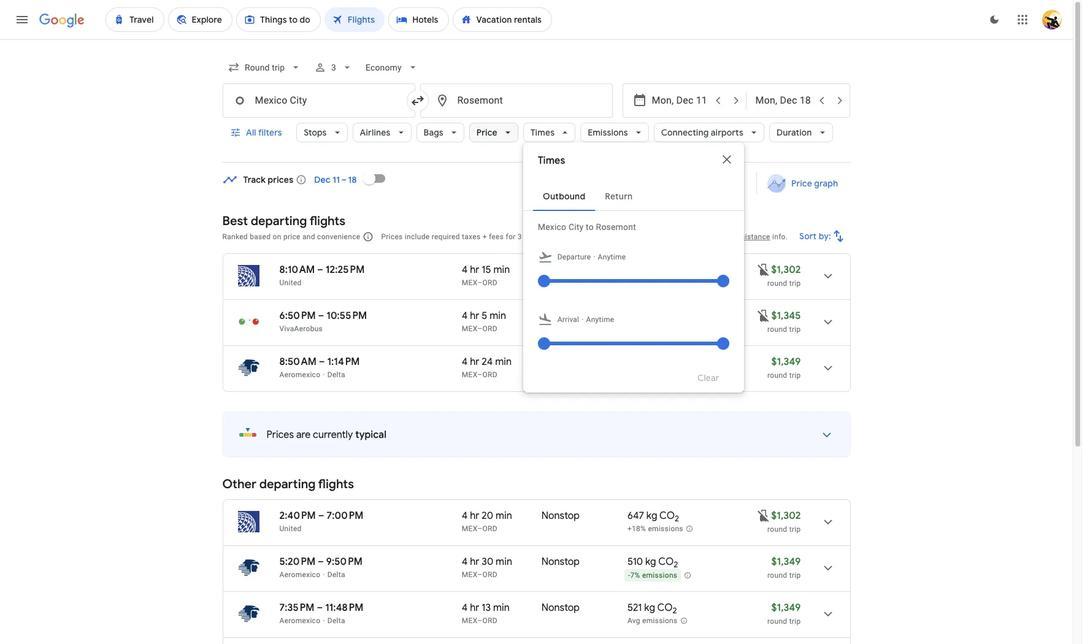 Task type: describe. For each thing, give the bounding box(es) containing it.
rosemont
[[596, 222, 636, 232]]

1349 us dollars text field for 521
[[772, 602, 801, 614]]

hr for 13
[[470, 602, 480, 614]]

are
[[296, 429, 311, 441]]

based
[[250, 233, 271, 241]]

required
[[432, 233, 460, 241]]

3 button
[[309, 53, 358, 82]]

Departure time: 5:20 PM. text field
[[280, 556, 316, 568]]

dec 11 – 18
[[314, 174, 357, 185]]

other departing flights
[[222, 477, 354, 492]]

main menu image
[[15, 12, 29, 27]]

1 trip from the top
[[790, 279, 801, 288]]

2 for 4 hr 13 min
[[673, 606, 677, 616]]

prices for prices include required taxes + fees for 3 adults.
[[381, 233, 403, 241]]

– inside 4 hr 20 min mex – ord
[[478, 525, 483, 533]]

Arrival time: 1:14 PM. text field
[[327, 356, 360, 368]]

– inside 4 hr 30 min mex – ord
[[478, 571, 483, 579]]

-7% emissions
[[628, 572, 678, 580]]

co for 4 hr 13 min
[[658, 602, 673, 614]]

leaves mexico city international airport at 7:35 pm on monday, december 11 and arrives at o'hare international airport at 11:48 pm on monday, december 11. element
[[280, 602, 364, 614]]

swap origin and destination. image
[[410, 93, 425, 108]]

5 round from the top
[[768, 571, 788, 580]]

airports
[[711, 127, 744, 138]]

$1,345
[[772, 310, 801, 322]]

times inside popup button
[[531, 127, 555, 138]]

emissions for 4 hr 20 min
[[648, 525, 684, 533]]

include
[[405, 233, 430, 241]]

price for price
[[477, 127, 498, 138]]

4 hr 30 min mex – ord
[[462, 556, 513, 579]]

min for 4 hr 5 min
[[490, 310, 506, 322]]

flight details. leaves mexico city international airport at 5:20 pm on monday, december 11 and arrives at o'hare international airport at 9:50 pm on monday, december 11. image
[[814, 554, 843, 583]]

1302 us dollars text field for 4 hr 20 min
[[772, 510, 801, 522]]

6:50 pm
[[280, 310, 316, 322]]

647 kg co 2 for 4 hr 20 min
[[628, 510, 680, 524]]

grid
[[728, 178, 745, 189]]

15
[[482, 264, 491, 276]]

1349 us dollars text field for 510
[[772, 556, 801, 568]]

anytime for arrival
[[586, 315, 615, 324]]

anytime for departure
[[598, 253, 626, 261]]

4 round from the top
[[768, 525, 788, 534]]

11 – 18
[[333, 174, 357, 185]]

co for 4 hr 15 min
[[660, 264, 675, 276]]

5
[[482, 310, 488, 322]]

1 and from the left
[[303, 233, 315, 241]]

8:10 am
[[280, 264, 315, 276]]

typical
[[355, 429, 387, 441]]

647 for 4 hr 20 min
[[628, 510, 644, 522]]

kg for 4 hr 30 min
[[646, 556, 657, 568]]

other
[[222, 477, 257, 492]]

departure
[[558, 253, 591, 261]]

6:50 pm – 10:55 pm vivaaerobus
[[280, 310, 367, 333]]

round trip for 4 hr 30 min
[[768, 525, 801, 534]]

4 for 4 hr 15 min
[[462, 264, 468, 276]]

+
[[483, 233, 487, 241]]

1 round from the top
[[768, 279, 788, 288]]

united for 2:40 pm
[[280, 525, 302, 533]]

prices are currently typical
[[267, 429, 387, 441]]

nonstop for 4 hr 20 min
[[542, 510, 580, 522]]

hr for 24
[[470, 356, 480, 368]]

united for 8:10 am
[[280, 279, 302, 287]]

city
[[569, 222, 584, 232]]

2 for 4 hr 30 min
[[674, 560, 678, 570]]

510 kg co 2
[[628, 556, 678, 570]]

leaves mexico city international airport at 5:20 pm on monday, december 11 and arrives at o'hare international airport at 9:50 pm on monday, december 11. element
[[280, 556, 363, 568]]

– inside 6:50 pm – 10:55 pm vivaaerobus
[[318, 310, 324, 322]]

ord for 5
[[483, 325, 498, 333]]

min for 4 hr 30 min
[[496, 556, 513, 568]]

sort
[[800, 231, 817, 242]]

3 round from the top
[[768, 371, 788, 380]]

price
[[283, 233, 301, 241]]

passenger
[[695, 233, 731, 241]]

647 kg co 2 for 4 hr 15 min
[[628, 264, 680, 278]]

stops button
[[297, 118, 348, 147]]

price button
[[469, 118, 518, 147]]

7:35 pm – 11:48 pm
[[280, 602, 364, 614]]

delta for 9:50 pm
[[328, 571, 345, 579]]

find the best price region
[[222, 164, 851, 204]]

13
[[482, 602, 491, 614]]

flight details. leaves mexico city international airport at 8:10 am on monday, december 11 and arrives at o'hare international airport at 12:25 pm on monday, december 11. image
[[814, 261, 843, 291]]

Departure time: 2:40 PM. text field
[[280, 510, 316, 522]]

emissions button
[[581, 118, 649, 147]]

main content containing best departing flights
[[222, 164, 851, 644]]

– right departure time: 5:20 pm. text field
[[318, 556, 324, 568]]

1302 us dollars text field for 4 hr 15 min
[[772, 264, 801, 276]]

4 hr 20 min mex – ord
[[462, 510, 512, 533]]

date
[[707, 178, 726, 189]]

Arrival time: 10:55 PM. text field
[[327, 310, 367, 322]]

4 for 4 hr 20 min
[[462, 510, 468, 522]]

1 fees from the left
[[489, 233, 504, 241]]

emissions
[[588, 127, 628, 138]]

date grid
[[707, 178, 745, 189]]

connecting airports button
[[654, 118, 765, 147]]

4 hr 24 min mex – ord
[[462, 356, 512, 379]]

Return text field
[[756, 84, 812, 117]]

647 for 4 hr 15 min
[[628, 264, 644, 276]]

nonstop for 4 hr 13 min
[[542, 602, 580, 614]]

5 trip from the top
[[790, 571, 801, 580]]

2:40 pm
[[280, 510, 316, 522]]

4 hr 5 min mex – ord
[[462, 310, 506, 333]]

– inside 8:10 am – 12:25 pm united
[[317, 264, 323, 276]]

+18% for 4 hr 15 min
[[628, 279, 646, 287]]

20
[[482, 510, 494, 522]]

nonstop flight. element for 4 hr 13 min
[[542, 602, 580, 616]]

price graph
[[792, 178, 839, 189]]

sort by:
[[800, 231, 831, 242]]

10:55 pm
[[327, 310, 367, 322]]

8:50 am
[[280, 356, 317, 368]]

3 inside popup button
[[331, 63, 336, 72]]

4 hr 13 min mex – ord
[[462, 602, 510, 625]]

kg for 4 hr 15 min
[[647, 264, 658, 276]]

leaves mexico city international airport at 2:40 pm on monday, december 11 and arrives at o'hare international airport at 7:00 pm on monday, december 11. element
[[280, 510, 364, 522]]

optional charges and bag fees
[[550, 233, 654, 241]]

– inside the 4 hr 24 min mex – ord
[[478, 371, 483, 379]]

optional
[[550, 233, 578, 241]]

ord for 30
[[483, 571, 498, 579]]

Arrival time: 9:50 PM. text field
[[326, 556, 363, 568]]

ord for 20
[[483, 525, 498, 533]]

duration
[[777, 127, 812, 138]]

emissions for 4 hr 15 min
[[648, 279, 684, 287]]

charges
[[580, 233, 608, 241]]

kg for 4 hr 13 min
[[645, 602, 656, 614]]

emissions for 4 hr 13 min
[[643, 617, 678, 626]]

on
[[273, 233, 281, 241]]

mexico
[[538, 222, 567, 232]]

521 kg co 2
[[628, 602, 677, 616]]

– inside 4 hr 15 min mex – ord
[[478, 279, 483, 287]]

hr for 5
[[470, 310, 480, 322]]

min for 4 hr 13 min
[[493, 602, 510, 614]]

3 trip from the top
[[790, 371, 801, 380]]

4 hr 15 min mex – ord
[[462, 264, 510, 287]]

this price for this flight doesn't include overhead bin access. if you need a carry-on bag, use the bags filter to update prices. image
[[757, 262, 772, 277]]

4 for 4 hr 24 min
[[462, 356, 468, 368]]

filters
[[258, 127, 282, 138]]

graph
[[815, 178, 839, 189]]

2:40 pm – 7:00 pm united
[[280, 510, 364, 533]]

Departure time: 8:50 AM. text field
[[280, 356, 317, 368]]

to
[[586, 222, 594, 232]]

510
[[628, 556, 643, 568]]

– inside 4 hr 5 min mex – ord
[[478, 325, 483, 333]]

8:10 am – 12:25 pm united
[[280, 264, 365, 287]]

2 trip from the top
[[790, 325, 801, 334]]

prices include required taxes + fees for 3 adults.
[[381, 233, 548, 241]]

currently
[[313, 429, 353, 441]]

1:14 pm
[[327, 356, 360, 368]]

2 round trip from the top
[[768, 325, 801, 334]]

11:48 pm
[[325, 602, 364, 614]]

assistance
[[733, 233, 771, 241]]

5:20 pm – 9:50 pm
[[280, 556, 363, 568]]

min for 4 hr 15 min
[[494, 264, 510, 276]]

times button
[[523, 118, 576, 147]]

+18% emissions for 4 hr 20 min
[[628, 525, 684, 533]]

total duration 4 hr 20 min. element
[[462, 510, 542, 524]]

this price for this flight doesn't include overhead bin access. if you need a carry-on bag, use the bags filter to update prices. image for $1,302
[[757, 508, 772, 523]]

all
[[246, 127, 256, 138]]

aeromexico for 5:20 pm
[[280, 571, 321, 579]]

adults.
[[524, 233, 548, 241]]



Task type: locate. For each thing, give the bounding box(es) containing it.
1 vertical spatial 647 kg co 2
[[628, 510, 680, 524]]

4 left 5
[[462, 310, 468, 322]]

6 ord from the top
[[483, 617, 498, 625]]

-
[[628, 572, 631, 580]]

flight details. leaves mexico city international airport at 7:35 pm on monday, december 11 and arrives at o'hare international airport at 11:48 pm on monday, december 11. image
[[814, 600, 843, 629]]

1 vertical spatial $1,349 round trip
[[768, 556, 801, 580]]

flight details. leaves mexico city international airport at 2:40 pm on monday, december 11 and arrives at o'hare international airport at 7:00 pm on monday, december 11. image
[[814, 508, 843, 537]]

and
[[303, 233, 315, 241], [610, 233, 623, 241]]

0 vertical spatial +18%
[[628, 279, 646, 287]]

24
[[482, 356, 493, 368]]

2 vertical spatial 1349 us dollars text field
[[772, 602, 801, 614]]

12:25 pm
[[326, 264, 365, 276]]

0 vertical spatial flights
[[310, 214, 346, 229]]

prices for prices are currently typical
[[267, 429, 294, 441]]

4 for 4 hr 30 min
[[462, 556, 468, 568]]

$1,349 round trip left flight details. leaves mexico city international airport at 8:50 am on monday, december 11 and arrives at o'hare international airport at 1:14 pm on monday, december 11. image
[[768, 356, 801, 380]]

1 vertical spatial 1349 us dollars text field
[[772, 556, 801, 568]]

1 delta from the top
[[328, 371, 345, 379]]

2 647 from the top
[[628, 510, 644, 522]]

1 vertical spatial +18% emissions
[[628, 525, 684, 533]]

flights for other departing flights
[[318, 477, 354, 492]]

3 inside main content
[[518, 233, 522, 241]]

$1,349 left flight details. leaves mexico city international airport at 5:20 pm on monday, december 11 and arrives at o'hare international airport at 9:50 pm on monday, december 11. icon
[[772, 556, 801, 568]]

round left 'flight details. leaves mexico city international airport at 7:35 pm on monday, december 11 and arrives at o'hare international airport at 11:48 pm on monday, december 11.' 'image'
[[768, 617, 788, 626]]

ord down the 30
[[483, 571, 498, 579]]

– down 5
[[478, 325, 483, 333]]

this price for this flight doesn't include overhead bin access. if you need a carry-on bag, use the bags filter to update prices. image
[[757, 308, 772, 323], [757, 508, 772, 523]]

4 inside the 4 hr 24 min mex – ord
[[462, 356, 468, 368]]

4 for 4 hr 5 min
[[462, 310, 468, 322]]

3 hr from the top
[[470, 356, 480, 368]]

2 vertical spatial aeromexico
[[280, 617, 321, 625]]

price inside price popup button
[[477, 127, 498, 138]]

ord down 24
[[483, 371, 498, 379]]

1 horizontal spatial price
[[792, 178, 813, 189]]

3 mex from the top
[[462, 371, 478, 379]]

united
[[280, 279, 302, 287], [280, 525, 302, 533]]

3 $1,349 from the top
[[772, 602, 801, 614]]

anytime down optional charges and bag fees
[[598, 253, 626, 261]]

$1,349 for 521
[[772, 602, 801, 614]]

all filters button
[[222, 118, 292, 147]]

$1,302
[[772, 264, 801, 276], [772, 510, 801, 522]]

learn more about ranking image
[[363, 231, 374, 242]]

2 united from the top
[[280, 525, 302, 533]]

2 647 kg co 2 from the top
[[628, 510, 680, 524]]

+18% emissions down bag
[[628, 279, 684, 287]]

4 left the 15
[[462, 264, 468, 276]]

2 ord from the top
[[483, 325, 498, 333]]

min right 20
[[496, 510, 512, 522]]

$1,349 round trip for 510
[[768, 556, 801, 580]]

4 left the 30
[[462, 556, 468, 568]]

round
[[768, 279, 788, 288], [768, 325, 788, 334], [768, 371, 788, 380], [768, 525, 788, 534], [768, 571, 788, 580], [768, 617, 788, 626]]

2 delta from the top
[[328, 571, 345, 579]]

1 vertical spatial flights
[[318, 477, 354, 492]]

0 vertical spatial 3
[[331, 63, 336, 72]]

avg emissions
[[628, 617, 678, 626]]

hr inside 4 hr 30 min mex – ord
[[470, 556, 480, 568]]

4 hr from the top
[[470, 510, 480, 522]]

0 vertical spatial delta
[[328, 371, 345, 379]]

mex for 4 hr 20 min
[[462, 525, 478, 533]]

connecting airports
[[661, 127, 744, 138]]

2 fees from the left
[[640, 233, 654, 241]]

0 vertical spatial 647
[[628, 264, 644, 276]]

1 vertical spatial united
[[280, 525, 302, 533]]

price
[[477, 127, 498, 138], [792, 178, 813, 189]]

total duration 4 hr 15 min. element
[[462, 264, 542, 278]]

0 vertical spatial 647 kg co 2
[[628, 264, 680, 278]]

1 vertical spatial departing
[[259, 477, 316, 492]]

and right price
[[303, 233, 315, 241]]

departing for other
[[259, 477, 316, 492]]

all filters
[[246, 127, 282, 138]]

1 vertical spatial 3
[[518, 233, 522, 241]]

hr left 13
[[470, 602, 480, 614]]

more details image
[[812, 420, 842, 450]]

1 647 from the top
[[628, 264, 644, 276]]

kg for 4 hr 20 min
[[647, 510, 658, 522]]

1 vertical spatial delta
[[328, 571, 345, 579]]

1302 us dollars text field left flight details. leaves mexico city international airport at 2:40 pm on monday, december 11 and arrives at o'hare international airport at 7:00 pm on monday, december 11. image
[[772, 510, 801, 522]]

Departure time: 6:50 PM. text field
[[280, 310, 316, 322]]

– down 24
[[478, 371, 483, 379]]

hr inside 4 hr 5 min mex – ord
[[470, 310, 480, 322]]

change appearance image
[[980, 5, 1010, 34]]

1 hr from the top
[[470, 264, 480, 276]]

1349 US dollars text field
[[772, 356, 801, 368], [772, 556, 801, 568], [772, 602, 801, 614]]

Arrival time: 12:25 PM. text field
[[326, 264, 365, 276]]

round down $1,345
[[768, 325, 788, 334]]

None text field
[[420, 83, 613, 118]]

0 horizontal spatial fees
[[489, 233, 504, 241]]

ord inside 4 hr 20 min mex – ord
[[483, 525, 498, 533]]

bags button
[[416, 118, 465, 147]]

flight details. leaves mexico city international airport at 8:50 am on monday, december 11 and arrives at o'hare international airport at 1:14 pm on monday, december 11. image
[[814, 354, 843, 383]]

2 $1,349 from the top
[[772, 556, 801, 568]]

nonstop flight. element for 4 hr 5 min
[[542, 310, 580, 324]]

nonstop for 4 hr 15 min
[[542, 264, 580, 276]]

–
[[317, 264, 323, 276], [478, 279, 483, 287], [318, 310, 324, 322], [478, 325, 483, 333], [319, 356, 325, 368], [478, 371, 483, 379], [318, 510, 324, 522], [478, 525, 483, 533], [318, 556, 324, 568], [478, 571, 483, 579], [317, 602, 323, 614], [478, 617, 483, 625]]

hr for 20
[[470, 510, 480, 522]]

none search field containing times
[[222, 53, 851, 393]]

2 $1,302 from the top
[[772, 510, 801, 522]]

trip left flight details. leaves mexico city international airport at 2:40 pm on monday, december 11 and arrives at o'hare international airport at 7:00 pm on monday, december 11. image
[[790, 525, 801, 534]]

anytime right arrival on the right of the page
[[586, 315, 615, 324]]

hr left the 30
[[470, 556, 480, 568]]

passenger assistance button
[[695, 233, 771, 241]]

4 inside 4 hr 5 min mex – ord
[[462, 310, 468, 322]]

1 647 kg co 2 from the top
[[628, 264, 680, 278]]

0 vertical spatial 1349 us dollars text field
[[772, 356, 801, 368]]

2 mex from the top
[[462, 325, 478, 333]]

prices right learn more about ranking icon
[[381, 233, 403, 241]]

ord down 5
[[483, 325, 498, 333]]

mex down total duration 4 hr 20 min. element
[[462, 525, 478, 533]]

ord for 13
[[483, 617, 498, 625]]

passenger assistance
[[695, 233, 771, 241]]

2 nonstop flight. element from the top
[[542, 310, 580, 324]]

2 vertical spatial round trip
[[768, 525, 801, 534]]

united inside "2:40 pm – 7:00 pm united"
[[280, 525, 302, 533]]

+18% up 510
[[628, 525, 646, 533]]

0 vertical spatial +18% emissions
[[628, 279, 684, 287]]

1 1349 us dollars text field from the top
[[772, 356, 801, 368]]

nonstop flight. element for 4 hr 30 min
[[542, 556, 580, 570]]

mex down total duration 4 hr 13 min. element
[[462, 617, 478, 625]]

departing up on
[[251, 214, 307, 229]]

prices
[[268, 174, 294, 185]]

– inside 4 hr 13 min mex – ord
[[478, 617, 483, 625]]

round left flight details. leaves mexico city international airport at 8:50 am on monday, december 11 and arrives at o'hare international airport at 1:14 pm on monday, december 11. image
[[768, 371, 788, 380]]

arrival
[[558, 315, 580, 324]]

hr left 5
[[470, 310, 480, 322]]

avg
[[628, 617, 641, 626]]

4 inside 4 hr 13 min mex – ord
[[462, 602, 468, 614]]

$1,349 left 'flight details. leaves mexico city international airport at 7:35 pm on monday, december 11 and arrives at o'hare international airport at 11:48 pm on monday, december 11.' 'image'
[[772, 602, 801, 614]]

min right 5
[[490, 310, 506, 322]]

Departure time: 7:35 PM. text field
[[280, 602, 315, 614]]

kg up the -7% emissions
[[646, 556, 657, 568]]

main content
[[222, 164, 851, 644]]

fees
[[489, 233, 504, 241], [640, 233, 654, 241]]

0 vertical spatial price
[[477, 127, 498, 138]]

3 $1,349 round trip from the top
[[768, 602, 801, 626]]

2 for 4 hr 20 min
[[675, 514, 680, 524]]

times right price popup button
[[531, 127, 555, 138]]

delta for 1:14 pm
[[328, 371, 345, 379]]

total duration 4 hr 30 min. element
[[462, 556, 542, 570]]

delta for 11:48 pm
[[328, 617, 345, 625]]

Arrival time: 7:00 PM. text field
[[327, 510, 364, 522]]

ord inside 4 hr 15 min mex – ord
[[483, 279, 498, 287]]

$1,302 for 4 hr 15 min
[[772, 264, 801, 276]]

trip left flight details. leaves mexico city international airport at 8:10 am on monday, december 11 and arrives at o'hare international airport at 12:25 pm on monday, december 11. icon
[[790, 279, 801, 288]]

emissions
[[648, 279, 684, 287], [648, 525, 684, 533], [643, 572, 678, 580], [643, 617, 678, 626]]

2 hr from the top
[[470, 310, 480, 322]]

mex down total duration 4 hr 24 min. element
[[462, 371, 478, 379]]

1 nonstop flight. element from the top
[[542, 264, 580, 278]]

mex inside 4 hr 20 min mex – ord
[[462, 525, 478, 533]]

aeromexico down 8:50 am text box
[[280, 371, 321, 379]]

2 1302 us dollars text field from the top
[[772, 510, 801, 522]]

4 mex from the top
[[462, 525, 478, 533]]

1 ord from the top
[[483, 279, 498, 287]]

0 horizontal spatial 3
[[331, 63, 336, 72]]

convenience
[[317, 233, 361, 241]]

+18% emissions for 4 hr 15 min
[[628, 279, 684, 287]]

price for price graph
[[792, 178, 813, 189]]

647 kg co 2
[[628, 264, 680, 278], [628, 510, 680, 524]]

6 round from the top
[[768, 617, 788, 626]]

521
[[628, 602, 642, 614]]

2 vertical spatial delta
[[328, 617, 345, 625]]

$1,349 round trip left 'flight details. leaves mexico city international airport at 7:35 pm on monday, december 11 and arrives at o'hare international airport at 11:48 pm on monday, december 11.' 'image'
[[768, 602, 801, 626]]

ord down 13
[[483, 617, 498, 625]]

6 mex from the top
[[462, 617, 478, 625]]

1 horizontal spatial 3
[[518, 233, 522, 241]]

1 vertical spatial $1,302
[[772, 510, 801, 522]]

1 vertical spatial anytime
[[586, 315, 615, 324]]

Departure time: 8:10 AM. text field
[[280, 264, 315, 276]]

kg up 510 kg co 2
[[647, 510, 658, 522]]

united down departure time: 8:10 am. text field
[[280, 279, 302, 287]]

3 1349 us dollars text field from the top
[[772, 602, 801, 614]]

4 left 20
[[462, 510, 468, 522]]

prices
[[381, 233, 403, 241], [267, 429, 294, 441]]

co inside 521 kg co 2
[[658, 602, 673, 614]]

round trip for 4 hr 5 min
[[768, 279, 801, 288]]

price left graph
[[792, 178, 813, 189]]

delta down arrival time: 9:50 pm. text box
[[328, 571, 345, 579]]

4 nonstop from the top
[[542, 556, 580, 568]]

2 this price for this flight doesn't include overhead bin access. if you need a carry-on bag, use the bags filter to update prices. image from the top
[[757, 508, 772, 523]]

vivaaerobus
[[280, 325, 323, 333]]

– right 2:40 pm
[[318, 510, 324, 522]]

647 down bag
[[628, 264, 644, 276]]

fees right +
[[489, 233, 504, 241]]

flights up the 7:00 pm
[[318, 477, 354, 492]]

5 ord from the top
[[483, 571, 498, 579]]

bag
[[625, 233, 638, 241]]

0 vertical spatial this price for this flight doesn't include overhead bin access. if you need a carry-on bag, use the bags filter to update prices. image
[[757, 308, 772, 323]]

mex for 4 hr 15 min
[[462, 279, 478, 287]]

mex down "total duration 4 hr 5 min." "element"
[[462, 325, 478, 333]]

co inside 510 kg co 2
[[659, 556, 674, 568]]

647 kg co 2 up 510 kg co 2
[[628, 510, 680, 524]]

1 horizontal spatial and
[[610, 233, 623, 241]]

$1,349 round trip left flight details. leaves mexico city international airport at 5:20 pm on monday, december 11 and arrives at o'hare international airport at 9:50 pm on monday, december 11. icon
[[768, 556, 801, 580]]

2 $1,349 round trip from the top
[[768, 556, 801, 580]]

1 aeromexico from the top
[[280, 371, 321, 379]]

round trip down this price for this flight doesn't include overhead bin access. if you need a carry-on bag, use the bags filter to update prices. image in the right top of the page
[[768, 279, 801, 288]]

5 nonstop from the top
[[542, 602, 580, 614]]

2 and from the left
[[610, 233, 623, 241]]

min
[[494, 264, 510, 276], [490, 310, 506, 322], [495, 356, 512, 368], [496, 510, 512, 522], [496, 556, 513, 568], [493, 602, 510, 614]]

best departing flights
[[222, 214, 346, 229]]

0 vertical spatial anytime
[[598, 253, 626, 261]]

nonstop flight. element for 4 hr 20 min
[[542, 510, 580, 524]]

2 4 from the top
[[462, 310, 468, 322]]

1 vertical spatial 647
[[628, 510, 644, 522]]

1 1302 us dollars text field from the top
[[772, 264, 801, 276]]

track
[[243, 174, 266, 185]]

times down the times popup button in the top of the page
[[538, 155, 566, 167]]

– right "departure time: 7:35 pm." "text box"
[[317, 602, 323, 614]]

None search field
[[222, 53, 851, 393]]

min right 24
[[495, 356, 512, 368]]

leaves mexico city international airport at 6:50 pm on monday, december 11 and arrives at o'hare international airport at 10:55 pm on monday, december 11. element
[[280, 310, 367, 322]]

trip left flight details. leaves mexico city international airport at 5:20 pm on monday, december 11 and arrives at o'hare international airport at 9:50 pm on monday, december 11. icon
[[790, 571, 801, 580]]

date grid button
[[675, 172, 754, 195]]

4 inside 4 hr 30 min mex – ord
[[462, 556, 468, 568]]

– down 20
[[478, 525, 483, 533]]

aeromexico down "7:35 pm"
[[280, 617, 321, 625]]

1 4 from the top
[[462, 264, 468, 276]]

3 delta from the top
[[328, 617, 345, 625]]

trip left 'flight details. leaves mexico city international airport at 7:35 pm on monday, december 11 and arrives at o'hare international airport at 11:48 pm on monday, december 11.' 'image'
[[790, 617, 801, 626]]

departing up departure time: 2:40 pm. text field
[[259, 477, 316, 492]]

+18% for 4 hr 20 min
[[628, 525, 646, 533]]

– inside "2:40 pm – 7:00 pm united"
[[318, 510, 324, 522]]

2
[[675, 268, 680, 278], [675, 514, 680, 524], [674, 560, 678, 570], [673, 606, 677, 616]]

ord inside 4 hr 5 min mex – ord
[[483, 325, 498, 333]]

ranked
[[222, 233, 248, 241]]

price inside price graph button
[[792, 178, 813, 189]]

total duration 4 hr 13 min. element
[[462, 602, 542, 616]]

4 4 from the top
[[462, 510, 468, 522]]

4 nonstop flight. element from the top
[[542, 556, 580, 570]]

5:20 pm
[[280, 556, 316, 568]]

2 vertical spatial $1,349 round trip
[[768, 602, 801, 626]]

+18%
[[628, 279, 646, 287], [628, 525, 646, 533]]

mex inside 4 hr 13 min mex – ord
[[462, 617, 478, 625]]

647 kg co 2 down bag
[[628, 264, 680, 278]]

0 vertical spatial departing
[[251, 214, 307, 229]]

5 mex from the top
[[462, 571, 478, 579]]

4 inside 4 hr 20 min mex – ord
[[462, 510, 468, 522]]

price graph button
[[760, 172, 849, 195]]

aeromexico for 8:50 am
[[280, 371, 321, 379]]

round trip
[[768, 279, 801, 288], [768, 325, 801, 334], [768, 525, 801, 534]]

3 aeromexico from the top
[[280, 617, 321, 625]]

– right departure time: 8:10 am. text field
[[317, 264, 323, 276]]

ord inside 4 hr 30 min mex – ord
[[483, 571, 498, 579]]

0 vertical spatial $1,302
[[772, 264, 801, 276]]

+18% emissions
[[628, 279, 684, 287], [628, 525, 684, 533]]

kg inside 521 kg co 2
[[645, 602, 656, 614]]

min right the 30
[[496, 556, 513, 568]]

sort by: button
[[795, 222, 851, 251]]

airlines button
[[353, 118, 412, 147]]

0 vertical spatial 1302 us dollars text field
[[772, 264, 801, 276]]

fees right bag
[[640, 233, 654, 241]]

3 4 from the top
[[462, 356, 468, 368]]

1 vertical spatial +18%
[[628, 525, 646, 533]]

1 nonstop from the top
[[542, 264, 580, 276]]

+18% down bag
[[628, 279, 646, 287]]

trip left flight details. leaves mexico city international airport at 8:50 am on monday, december 11 and arrives at o'hare international airport at 1:14 pm on monday, december 11. image
[[790, 371, 801, 380]]

4 for 4 hr 13 min
[[462, 602, 468, 614]]

$1,302 left flight details. leaves mexico city international airport at 2:40 pm on monday, december 11 and arrives at o'hare international airport at 7:00 pm on monday, december 11. image
[[772, 510, 801, 522]]

5 4 from the top
[[462, 556, 468, 568]]

kg up avg emissions
[[645, 602, 656, 614]]

mex down total duration 4 hr 30 min. element
[[462, 571, 478, 579]]

– left arrival time: 1:14 pm. "text box"
[[319, 356, 325, 368]]

8:50 am – 1:14 pm
[[280, 356, 360, 368]]

loading results progress bar
[[0, 39, 1073, 42]]

1 vertical spatial round trip
[[768, 325, 801, 334]]

min inside 4 hr 15 min mex – ord
[[494, 264, 510, 276]]

1349 us dollars text field left flight details. leaves mexico city international airport at 8:50 am on monday, december 11 and arrives at o'hare international airport at 1:14 pm on monday, december 11. image
[[772, 356, 801, 368]]

round trip down 1345 us dollars text field
[[768, 325, 801, 334]]

1 horizontal spatial fees
[[640, 233, 654, 241]]

2 round from the top
[[768, 325, 788, 334]]

duration button
[[770, 118, 833, 147]]

– down the 15
[[478, 279, 483, 287]]

6 4 from the top
[[462, 602, 468, 614]]

2 vertical spatial $1,349
[[772, 602, 801, 614]]

4 left 13
[[462, 602, 468, 614]]

3 nonstop from the top
[[542, 510, 580, 522]]

1 +18% emissions from the top
[[628, 279, 684, 287]]

2 inside 510 kg co 2
[[674, 560, 678, 570]]

4 inside 4 hr 15 min mex – ord
[[462, 264, 468, 276]]

None text field
[[222, 83, 415, 118]]

min inside 4 hr 20 min mex – ord
[[496, 510, 512, 522]]

0 vertical spatial united
[[280, 279, 302, 287]]

airlines
[[360, 127, 391, 138]]

ord inside 4 hr 13 min mex – ord
[[483, 617, 498, 625]]

departing for best
[[251, 214, 307, 229]]

2 +18% from the top
[[628, 525, 646, 533]]

trip
[[790, 279, 801, 288], [790, 325, 801, 334], [790, 371, 801, 380], [790, 525, 801, 534], [790, 571, 801, 580], [790, 617, 801, 626]]

6 trip from the top
[[790, 617, 801, 626]]

mex for 4 hr 24 min
[[462, 371, 478, 379]]

0 vertical spatial $1,349 round trip
[[768, 356, 801, 380]]

connecting
[[661, 127, 709, 138]]

$1,349 round trip for 521
[[768, 602, 801, 626]]

6 hr from the top
[[470, 602, 480, 614]]

ord down the 15
[[483, 279, 498, 287]]

7:35 pm
[[280, 602, 315, 614]]

1 vertical spatial price
[[792, 178, 813, 189]]

nonstop flight. element for 4 hr 15 min
[[542, 264, 580, 278]]

united inside 8:10 am – 12:25 pm united
[[280, 279, 302, 287]]

ord
[[483, 279, 498, 287], [483, 325, 498, 333], [483, 371, 498, 379], [483, 525, 498, 533], [483, 571, 498, 579], [483, 617, 498, 625]]

Departure text field
[[652, 84, 709, 117]]

1 $1,349 from the top
[[772, 356, 801, 368]]

united down 2:40 pm
[[280, 525, 302, 533]]

30
[[482, 556, 494, 568]]

track prices
[[243, 174, 294, 185]]

hr inside 4 hr 13 min mex – ord
[[470, 602, 480, 614]]

4 trip from the top
[[790, 525, 801, 534]]

round trip left flight details. leaves mexico city international airport at 2:40 pm on monday, december 11 and arrives at o'hare international airport at 7:00 pm on monday, december 11. image
[[768, 525, 801, 534]]

mexico city to rosemont
[[538, 222, 636, 232]]

2 inside 521 kg co 2
[[673, 606, 677, 616]]

min inside the 4 hr 24 min mex – ord
[[495, 356, 512, 368]]

3 round trip from the top
[[768, 525, 801, 534]]

1 vertical spatial $1,349
[[772, 556, 801, 568]]

min inside 4 hr 30 min mex – ord
[[496, 556, 513, 568]]

1345 US dollars text field
[[772, 310, 801, 322]]

9:50 pm
[[326, 556, 363, 568]]

0 horizontal spatial price
[[477, 127, 498, 138]]

co for 4 hr 30 min
[[659, 556, 674, 568]]

by:
[[819, 231, 831, 242]]

0 vertical spatial times
[[531, 127, 555, 138]]

mex for 4 hr 5 min
[[462, 325, 478, 333]]

0 vertical spatial aeromexico
[[280, 371, 321, 379]]

for
[[506, 233, 516, 241]]

delta down 1:14 pm
[[328, 371, 345, 379]]

ord down 20
[[483, 525, 498, 533]]

Arrival time: 11:48 PM. text field
[[325, 602, 364, 614]]

leaves mexico city international airport at 8:50 am on monday, december 11 and arrives at o'hare international airport at 1:14 pm on monday, december 11. element
[[280, 356, 360, 368]]

2 1349 us dollars text field from the top
[[772, 556, 801, 568]]

nonstop for 4 hr 30 min
[[542, 556, 580, 568]]

+18% emissions up 510 kg co 2
[[628, 525, 684, 533]]

flight details. leaves mexico city international airport at 6:50 pm on monday, december 11 and arrives at o'hare international airport at 10:55 pm on monday, december 11. image
[[814, 307, 843, 337]]

1 $1,302 from the top
[[772, 264, 801, 276]]

hr inside the 4 hr 24 min mex – ord
[[470, 356, 480, 368]]

min inside 4 hr 13 min mex – ord
[[493, 602, 510, 614]]

mex inside 4 hr 30 min mex – ord
[[462, 571, 478, 579]]

0 vertical spatial $1,349
[[772, 356, 801, 368]]

None field
[[222, 56, 307, 79], [361, 56, 424, 79], [222, 56, 307, 79], [361, 56, 424, 79]]

5 hr from the top
[[470, 556, 480, 568]]

1 this price for this flight doesn't include overhead bin access. if you need a carry-on bag, use the bags filter to update prices. image from the top
[[757, 308, 772, 323]]

$1,302 for 4 hr 20 min
[[772, 510, 801, 522]]

1 +18% from the top
[[628, 279, 646, 287]]

3 nonstop flight. element from the top
[[542, 510, 580, 524]]

ord for 15
[[483, 279, 498, 287]]

1 vertical spatial prices
[[267, 429, 294, 441]]

mex for 4 hr 13 min
[[462, 617, 478, 625]]

mex inside the 4 hr 24 min mex – ord
[[462, 371, 478, 379]]

round left flight details. leaves mexico city international airport at 2:40 pm on monday, december 11 and arrives at o'hare international airport at 7:00 pm on monday, december 11. image
[[768, 525, 788, 534]]

flights for best departing flights
[[310, 214, 346, 229]]

hr inside 4 hr 15 min mex – ord
[[470, 264, 480, 276]]

prices left are
[[267, 429, 294, 441]]

hr for 15
[[470, 264, 480, 276]]

– right departure time: 6:50 pm. text field
[[318, 310, 324, 322]]

3
[[331, 63, 336, 72], [518, 233, 522, 241]]

bags
[[424, 127, 444, 138]]

647 up 510
[[628, 510, 644, 522]]

mex inside 4 hr 5 min mex – ord
[[462, 325, 478, 333]]

hr left 20
[[470, 510, 480, 522]]

close dialog image
[[720, 152, 735, 167]]

2 aeromexico from the top
[[280, 571, 321, 579]]

1 vertical spatial aeromexico
[[280, 571, 321, 579]]

2 for 4 hr 15 min
[[675, 268, 680, 278]]

nonstop for 4 hr 5 min
[[542, 310, 580, 322]]

0 horizontal spatial and
[[303, 233, 315, 241]]

best
[[222, 214, 248, 229]]

total duration 4 hr 5 min. element
[[462, 310, 542, 324]]

mex down total duration 4 hr 15 min. element
[[462, 279, 478, 287]]

flights up convenience
[[310, 214, 346, 229]]

departing
[[251, 214, 307, 229], [259, 477, 316, 492]]

0 vertical spatial prices
[[381, 233, 403, 241]]

hr for 30
[[470, 556, 480, 568]]

nonstop
[[542, 264, 580, 276], [542, 310, 580, 322], [542, 510, 580, 522], [542, 556, 580, 568], [542, 602, 580, 614]]

3 ord from the top
[[483, 371, 498, 379]]

0 vertical spatial round trip
[[768, 279, 801, 288]]

1349 us dollars text field left flight details. leaves mexico city international airport at 5:20 pm on monday, december 11 and arrives at o'hare international airport at 9:50 pm on monday, december 11. icon
[[772, 556, 801, 568]]

4
[[462, 264, 468, 276], [462, 310, 468, 322], [462, 356, 468, 368], [462, 510, 468, 522], [462, 556, 468, 568], [462, 602, 468, 614]]

co for 4 hr 20 min
[[660, 510, 675, 522]]

1 $1,349 round trip from the top
[[768, 356, 801, 380]]

trip down 1345 us dollars text field
[[790, 325, 801, 334]]

5 nonstop flight. element from the top
[[542, 602, 580, 616]]

this price for this flight doesn't include overhead bin access. if you need a carry-on bag, use the bags filter to update prices. image for $1,345
[[757, 308, 772, 323]]

mex inside 4 hr 15 min mex – ord
[[462, 279, 478, 287]]

ord inside the 4 hr 24 min mex – ord
[[483, 371, 498, 379]]

mex for 4 hr 30 min
[[462, 571, 478, 579]]

4 ord from the top
[[483, 525, 498, 533]]

2 +18% emissions from the top
[[628, 525, 684, 533]]

1 mex from the top
[[462, 279, 478, 287]]

aeromexico for 7:35 pm
[[280, 617, 321, 625]]

1 round trip from the top
[[768, 279, 801, 288]]

2 nonstop from the top
[[542, 310, 580, 322]]

delta
[[328, 371, 345, 379], [328, 571, 345, 579], [328, 617, 345, 625]]

round left flight details. leaves mexico city international airport at 5:20 pm on monday, december 11 and arrives at o'hare international airport at 9:50 pm on monday, december 11. icon
[[768, 571, 788, 580]]

and down rosemont
[[610, 233, 623, 241]]

min right the 15
[[494, 264, 510, 276]]

1 vertical spatial times
[[538, 155, 566, 167]]

$1,349 for 510
[[772, 556, 801, 568]]

taxes
[[462, 233, 481, 241]]

min right 13
[[493, 602, 510, 614]]

min for 4 hr 20 min
[[496, 510, 512, 522]]

1 vertical spatial this price for this flight doesn't include overhead bin access. if you need a carry-on bag, use the bags filter to update prices. image
[[757, 508, 772, 523]]

learn more about tracked prices image
[[296, 174, 307, 185]]

1302 US dollars text field
[[772, 264, 801, 276], [772, 510, 801, 522]]

stops
[[304, 127, 327, 138]]

min for 4 hr 24 min
[[495, 356, 512, 368]]

total duration 4 hr 24 min. element
[[462, 356, 542, 370]]

ord for 24
[[483, 371, 498, 379]]

price right bags "popup button"
[[477, 127, 498, 138]]

kg inside 510 kg co 2
[[646, 556, 657, 568]]

delta down 11:48 pm
[[328, 617, 345, 625]]

hr inside 4 hr 20 min mex – ord
[[470, 510, 480, 522]]

4 left 24
[[462, 356, 468, 368]]

1 vertical spatial 1302 us dollars text field
[[772, 510, 801, 522]]

min inside 4 hr 5 min mex – ord
[[490, 310, 506, 322]]

nonstop flight. element
[[542, 264, 580, 278], [542, 310, 580, 324], [542, 510, 580, 524], [542, 556, 580, 570], [542, 602, 580, 616]]

1 horizontal spatial prices
[[381, 233, 403, 241]]

leaves mexico city international airport at 8:10 am on monday, december 11 and arrives at o'hare international airport at 12:25 pm on monday, december 11. element
[[280, 264, 365, 276]]

1 united from the top
[[280, 279, 302, 287]]

round down this price for this flight doesn't include overhead bin access. if you need a carry-on bag, use the bags filter to update prices. image in the right top of the page
[[768, 279, 788, 288]]

hr left 24
[[470, 356, 480, 368]]

0 horizontal spatial prices
[[267, 429, 294, 441]]

1302 us dollars text field down sort at the top of page
[[772, 264, 801, 276]]

1349 us dollars text field left 'flight details. leaves mexico city international airport at 7:35 pm on monday, december 11 and arrives at o'hare international airport at 11:48 pm on monday, december 11.' 'image'
[[772, 602, 801, 614]]

$1,302 down sort at the top of page
[[772, 264, 801, 276]]



Task type: vqa. For each thing, say whether or not it's contained in the screenshot.
Where To? text field
no



